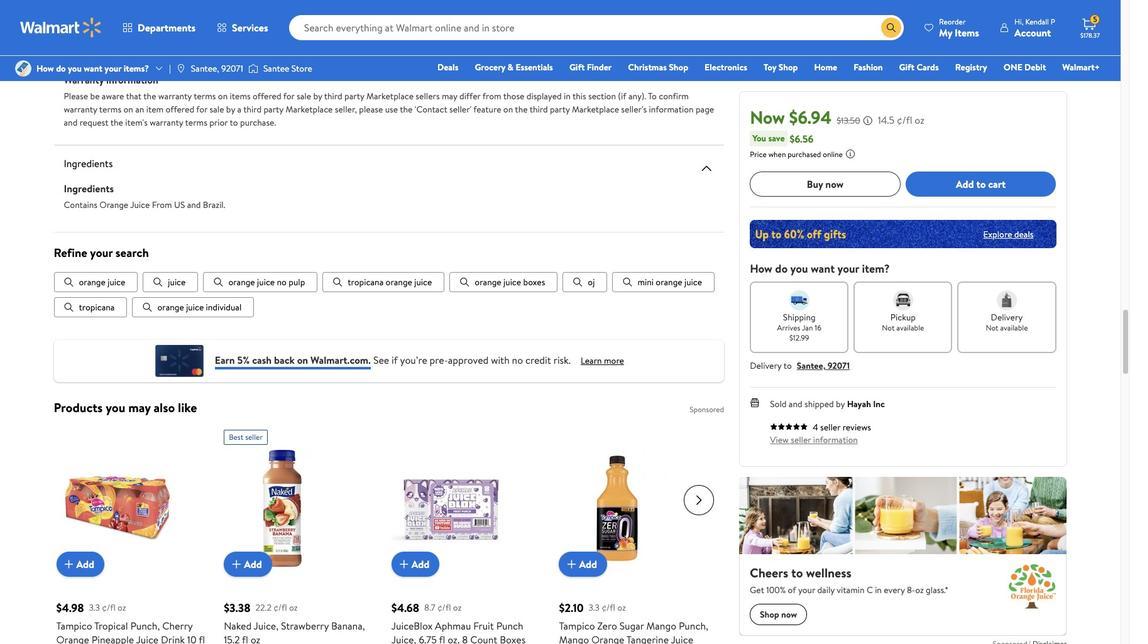 Task type: vqa. For each thing, say whether or not it's contained in the screenshot.


Task type: locate. For each thing, give the bounding box(es) containing it.
orange juice individual button
[[132, 297, 254, 317]]

and left 'request'
[[64, 116, 78, 128]]

2 horizontal spatial you
[[791, 261, 808, 277]]

punch,
[[130, 619, 160, 633], [679, 619, 708, 633]]

available down the intent image for delivery
[[1001, 323, 1028, 333]]

add up $4.98
[[76, 557, 94, 571]]

punch, inside $2.10 3.3 ¢/fl oz tampico zero sugar mango punch, mango orange tangerine juic
[[679, 619, 708, 633]]

1 shop from the left
[[669, 61, 688, 74]]

do for how do you want your items?
[[56, 62, 66, 75]]

sale down 'store'
[[297, 89, 311, 102]]

do up please
[[56, 62, 66, 75]]

list
[[54, 272, 724, 317]]

&
[[508, 61, 514, 74]]

punch, left drink at the left
[[130, 619, 160, 633]]

you
[[753, 132, 766, 145]]

$4.68
[[392, 600, 419, 616]]

tropicana orange juice button
[[323, 272, 445, 292]]

jan
[[802, 323, 813, 333]]

0 horizontal spatial do
[[56, 62, 66, 75]]

seller down '5 stars out of 5, based on 4 seller reviews' element
[[791, 434, 811, 446]]

information
[[106, 72, 158, 86], [649, 102, 694, 115], [813, 434, 858, 446]]

¢/fl right the 8.7
[[438, 601, 451, 614]]

gift inside "link"
[[899, 61, 915, 74]]

no left "pulp"
[[277, 276, 287, 288]]

0 horizontal spatial party
[[264, 102, 284, 115]]

1 vertical spatial ingredients
[[64, 181, 114, 195]]

earn
[[215, 353, 235, 366]]

juice, inside "$3.38 22.2 ¢/fl oz naked juice, strawberry banana, 15.2 fl oz"
[[254, 619, 279, 633]]

boxes
[[523, 276, 545, 288]]

approved
[[448, 353, 489, 366]]

up to sixty percent off deals. shop now. image
[[750, 220, 1057, 248]]

1 horizontal spatial gift
[[899, 61, 915, 74]]

1 horizontal spatial how
[[750, 261, 773, 277]]

grocery & essentials
[[475, 61, 553, 74]]

1 ingredients from the top
[[64, 156, 113, 170]]

1 vertical spatial warranty
[[64, 72, 104, 86]]

1 vertical spatial to
[[977, 177, 986, 191]]

mango right the sugar
[[647, 619, 677, 633]]

how for how do you want your items?
[[36, 62, 54, 75]]

¢/fl up tropical
[[102, 601, 116, 614]]

and right us
[[187, 198, 201, 211]]

¢/fl for $4.68
[[438, 601, 451, 614]]

5
[[1093, 14, 1098, 25]]

0 horizontal spatial 92071
[[221, 62, 243, 75]]

available
[[897, 323, 924, 333], [1001, 323, 1028, 333]]

warranty down item
[[150, 116, 183, 128]]

1 horizontal spatial tropicana
[[348, 276, 384, 288]]

orange left tangerine
[[592, 633, 625, 644]]

marketplace up use
[[366, 89, 414, 102]]

3.3 inside $2.10 3.3 ¢/fl oz tampico zero sugar mango punch, mango orange tangerine juic
[[589, 601, 600, 614]]

juice left from
[[130, 198, 150, 211]]

oz up strawberry at the bottom left of the page
[[289, 601, 298, 614]]

oz inside $2.10 3.3 ¢/fl oz tampico zero sugar mango punch, mango orange tangerine juic
[[618, 601, 626, 614]]

drink
[[161, 633, 185, 644]]

when
[[769, 149, 786, 160]]

items
[[230, 89, 251, 102]]

now $6.94
[[750, 105, 832, 130]]

mini orange juice list item
[[613, 272, 715, 292]]

0 vertical spatial juice
[[130, 198, 150, 211]]

2 vertical spatial for
[[196, 102, 208, 115]]

1 horizontal spatial may
[[442, 89, 457, 102]]

warranty inside warranty information please be aware that the warranty terms on items offered for sale by third party marketplace sellers may differ from those displayed in this section (if any). to confirm warranty terms on an item offered for sale by a third party marketplace seller, please use the 'contact seller' feature on the third party marketplace seller's information page and request the item's warranty terms prior to purchase.
[[64, 72, 104, 86]]

sale up prior
[[210, 102, 224, 115]]

0 vertical spatial want
[[84, 62, 102, 75]]

to left cart at right top
[[977, 177, 986, 191]]

shop up confirm
[[669, 61, 688, 74]]

to inside button
[[977, 177, 986, 191]]

1 horizontal spatial information
[[649, 102, 694, 115]]

search icon image
[[886, 23, 897, 33]]

1 add button from the left
[[56, 552, 104, 577]]

¢/fl inside "$3.38 22.2 ¢/fl oz naked juice, strawberry banana, 15.2 fl oz"
[[274, 601, 287, 614]]

0 horizontal spatial for
[[105, 2, 116, 14]]

orange inside $2.10 3.3 ¢/fl oz tampico zero sugar mango punch, mango orange tangerine juic
[[592, 633, 625, 644]]

party up purchase.
[[264, 102, 284, 115]]

orange down $4.98
[[56, 633, 89, 644]]

0 vertical spatial and
[[64, 116, 78, 128]]

may up seller'
[[442, 89, 457, 102]]

offered right items
[[253, 89, 281, 102]]

christmas shop link
[[623, 60, 694, 74]]

juiceblox aphmau fruit punch juice, 6.75 fl oz, 8 count boxes image
[[392, 450, 509, 567]]

1 vertical spatial no
[[512, 353, 523, 366]]

not down the intent image for delivery
[[986, 323, 999, 333]]

1 horizontal spatial you
[[106, 399, 125, 416]]

tampico inside $4.98 3.3 ¢/fl oz tampico tropical punch, cherry orange pineapple juice drink 10 f
[[56, 619, 92, 633]]

2 ingredients from the top
[[64, 181, 114, 195]]

tropicana
[[348, 276, 384, 288], [79, 301, 115, 313]]

1 vertical spatial tropicana
[[79, 301, 115, 313]]

zero
[[598, 619, 617, 633]]

registry link
[[950, 60, 993, 74]]

0 horizontal spatial punch,
[[130, 619, 160, 633]]

2 gift from the left
[[899, 61, 915, 74]]

2 fl from the left
[[439, 633, 445, 644]]

you right products
[[106, 399, 125, 416]]

0 vertical spatial ingredients
[[64, 156, 113, 170]]

 image down walmart "image" at top left
[[15, 60, 31, 77]]

1 horizontal spatial available
[[1001, 323, 1028, 333]]

product group containing $4.68
[[392, 425, 542, 644]]

account
[[1015, 25, 1051, 39]]

1 horizontal spatial punch,
[[679, 619, 708, 633]]

orange right contains
[[100, 198, 128, 211]]

4 product group from the left
[[559, 425, 709, 644]]

do
[[56, 62, 66, 75], [775, 261, 788, 277]]

2 horizontal spatial by
[[836, 398, 845, 411]]

santee, right |
[[191, 62, 219, 75]]

no right "with"
[[512, 353, 523, 366]]

2 available from the left
[[1001, 323, 1028, 333]]

legal information image
[[846, 149, 856, 159]]

tropicana orange juice
[[348, 276, 432, 288]]

want up the be on the left
[[84, 62, 102, 75]]

seller right best on the bottom
[[245, 432, 263, 442]]

1 horizontal spatial 3.3
[[589, 601, 600, 614]]

price when purchased online
[[750, 149, 843, 160]]

¢/fl inside $2.10 3.3 ¢/fl oz tampico zero sugar mango punch, mango orange tangerine juic
[[602, 601, 615, 614]]

oz,
[[448, 633, 460, 644]]

oz up aphmau
[[453, 601, 462, 614]]

2 vertical spatial your
[[838, 261, 860, 277]]

for right well
[[105, 2, 116, 14]]

oz up the sugar
[[618, 601, 626, 614]]

available inside 'pickup not available'
[[897, 323, 924, 333]]

seller's
[[621, 102, 647, 115]]

for left 'a'
[[196, 102, 208, 115]]

gift left cards in the right top of the page
[[899, 61, 915, 74]]

do up shipping
[[775, 261, 788, 277]]

cash
[[252, 353, 272, 366]]

an
[[135, 102, 144, 115]]

1 available from the left
[[897, 323, 924, 333]]

shake
[[64, 2, 86, 14]]

3 product group from the left
[[392, 425, 542, 644]]

1 horizontal spatial fl
[[439, 633, 445, 644]]

warranty
[[64, 42, 104, 56], [64, 72, 104, 86]]

to down $12.99
[[784, 360, 792, 372]]

add to cart button
[[906, 172, 1057, 197]]

tampico zero sugar mango punch, mango orange tangerine juice drink 64 oz image
[[559, 450, 676, 567]]

delivery up sold
[[750, 360, 782, 372]]

2 tampico from the left
[[559, 619, 595, 633]]

santee,
[[191, 62, 219, 75], [797, 360, 826, 372]]

2 horizontal spatial and
[[789, 398, 803, 411]]

0 horizontal spatial sale
[[210, 102, 224, 115]]

gift finder link
[[564, 60, 618, 74]]

0 vertical spatial offered
[[253, 89, 281, 102]]

orange inside button
[[79, 276, 106, 288]]

you up 'intent image for shipping'
[[791, 261, 808, 277]]

0 horizontal spatial delivery
[[750, 360, 782, 372]]

product group
[[56, 425, 206, 644], [224, 425, 374, 644], [392, 425, 542, 644], [559, 425, 709, 644]]

brazil.
[[203, 198, 225, 211]]

4 add button from the left
[[559, 552, 607, 577]]

1 vertical spatial delivery
[[750, 360, 782, 372]]

party up seller,
[[345, 89, 364, 102]]

for down santee store
[[283, 89, 295, 102]]

capitalone image
[[154, 345, 205, 377]]

0 horizontal spatial by
[[226, 102, 235, 115]]

the right use
[[400, 102, 413, 115]]

juice list item
[[143, 272, 198, 292]]

1 horizontal spatial and
[[187, 198, 201, 211]]

5%
[[237, 353, 250, 366]]

0 vertical spatial sale
[[297, 89, 311, 102]]

2 warranty from the top
[[64, 72, 104, 86]]

tampico for $4.98
[[56, 619, 92, 633]]

party down in
[[550, 102, 570, 115]]

ingredients down 'request'
[[64, 156, 113, 170]]

1 horizontal spatial no
[[512, 353, 523, 366]]

¢/fl right 14.5
[[897, 113, 913, 127]]

on down those on the top of the page
[[503, 102, 513, 115]]

search
[[116, 244, 149, 260]]

1 horizontal spatial santee,
[[797, 360, 826, 372]]

offered right item
[[166, 102, 194, 115]]

hayah
[[847, 398, 871, 411]]

2 vertical spatial to
[[784, 360, 792, 372]]

2 vertical spatial and
[[789, 398, 803, 411]]

4 add to cart image from the left
[[564, 557, 579, 572]]

delivery not available
[[986, 311, 1028, 333]]

juice, down the 22.2 on the bottom left of the page
[[254, 619, 279, 633]]

delivery inside delivery not available
[[991, 311, 1023, 324]]

warranty for warranty information please be aware that the warranty terms on items offered for sale by third party marketplace sellers may differ from those displayed in this section (if any). to confirm warranty terms on an item offered for sale by a third party marketplace seller, please use the 'contact seller' feature on the third party marketplace seller's information page and request the item's warranty terms prior to purchase.
[[64, 72, 104, 86]]

add button up $3.38 on the bottom of the page
[[224, 552, 272, 577]]

not inside 'pickup not available'
[[882, 323, 895, 333]]

view seller information link
[[770, 434, 858, 446]]

1 horizontal spatial orange
[[100, 198, 128, 211]]

(if
[[618, 89, 627, 102]]

punch, right tangerine
[[679, 619, 708, 633]]

add to cart image for $2.10
[[564, 557, 579, 572]]

grocery
[[475, 61, 506, 74]]

0 vertical spatial may
[[442, 89, 457, 102]]

seller right 4
[[820, 421, 841, 434]]

¢/fl inside 14.5 ¢/fl oz you save $6.56
[[897, 113, 913, 127]]

how for how do you want your item?
[[750, 261, 773, 277]]

0 horizontal spatial you
[[68, 62, 82, 75]]

fl inside the $4.68 8.7 ¢/fl oz juiceblox aphmau fruit punch juice, 6.75 fl oz, 8 count boxes
[[439, 633, 445, 644]]

marketplace left seller,
[[286, 102, 333, 115]]

2 horizontal spatial marketplace
[[572, 102, 619, 115]]

2 not from the left
[[986, 323, 999, 333]]

0 horizontal spatial gift
[[570, 61, 585, 74]]

3.3 right $4.98
[[89, 601, 100, 614]]

warranty up item
[[158, 89, 192, 102]]

from
[[483, 89, 501, 102]]

warranty up the how do you want your items?
[[64, 42, 104, 56]]

tampico down $2.10
[[559, 619, 595, 633]]

2 horizontal spatial to
[[977, 177, 986, 191]]

your left item?
[[838, 261, 860, 277]]

no
[[277, 276, 287, 288], [512, 353, 523, 366]]

0 horizontal spatial fl
[[242, 633, 248, 644]]

3 add button from the left
[[392, 552, 440, 577]]

1 horizontal spatial  image
[[176, 63, 186, 74]]

 image right |
[[176, 63, 186, 74]]

seller
[[820, 421, 841, 434], [245, 432, 263, 442], [791, 434, 811, 446]]

1 vertical spatial and
[[187, 198, 201, 211]]

tampico inside $2.10 3.3 ¢/fl oz tampico zero sugar mango punch, mango orange tangerine juic
[[559, 619, 595, 633]]

1 horizontal spatial shop
[[779, 61, 798, 74]]

1 punch, from the left
[[130, 619, 160, 633]]

¢/fl up the zero at the right bottom of the page
[[602, 601, 615, 614]]

may inside warranty information please be aware that the warranty terms on items offered for sale by third party marketplace sellers may differ from those displayed in this section (if any). to confirm warranty terms on an item offered for sale by a third party marketplace seller, please use the 'contact seller' feature on the third party marketplace seller's information page and request the item's warranty terms prior to purchase.
[[442, 89, 457, 102]]

the up item
[[144, 89, 156, 102]]

ingredients inside ingredients contains orange juice from us and brazil.
[[64, 181, 114, 195]]

6.75
[[419, 633, 437, 644]]

0 vertical spatial your
[[105, 62, 122, 75]]

mini orange juice
[[638, 276, 702, 288]]

gift finder
[[570, 61, 612, 74]]

orange inside 'button'
[[475, 276, 501, 288]]

0 horizontal spatial available
[[897, 323, 924, 333]]

2 shop from the left
[[779, 61, 798, 74]]

1 vertical spatial terms
[[99, 102, 121, 115]]

add up the 8.7
[[412, 557, 430, 571]]

orange juice list item
[[54, 272, 138, 292]]

available for delivery
[[1001, 323, 1028, 333]]

third up seller,
[[324, 89, 342, 102]]

2 horizontal spatial  image
[[248, 62, 258, 75]]

oz for $2.10
[[618, 601, 626, 614]]

add button
[[56, 552, 104, 577], [224, 552, 272, 577], [392, 552, 440, 577], [559, 552, 607, 577]]

add button up $2.10
[[559, 552, 607, 577]]

add to cart image for $4.68
[[397, 557, 412, 572]]

0 horizontal spatial to
[[230, 116, 238, 128]]

0 vertical spatial warranty
[[158, 89, 192, 102]]

terms down aware on the left top
[[99, 102, 121, 115]]

fashion
[[854, 61, 883, 74]]

add left cart at right top
[[956, 177, 974, 191]]

0 vertical spatial by
[[313, 89, 322, 102]]

want
[[84, 62, 102, 75], [811, 261, 835, 277]]

1 vertical spatial want
[[811, 261, 835, 277]]

1 gift from the left
[[570, 61, 585, 74]]

now
[[826, 177, 844, 191]]

oz inside $4.98 3.3 ¢/fl oz tampico tropical punch, cherry orange pineapple juice drink 10 f
[[118, 601, 126, 614]]

shop for christmas shop
[[669, 61, 688, 74]]

terms down santee, 92071
[[194, 89, 216, 102]]

0 horizontal spatial seller
[[245, 432, 263, 442]]

intent image for pickup image
[[893, 290, 913, 311]]

walmart+ link
[[1057, 60, 1106, 74]]

warranty up please
[[64, 72, 104, 86]]

add inside 'add to cart' button
[[956, 177, 974, 191]]

to inside warranty information please be aware that the warranty terms on items offered for sale by third party marketplace sellers may differ from those displayed in this section (if any). to confirm warranty terms on an item offered for sale by a third party marketplace seller, please use the 'contact seller' feature on the third party marketplace seller's information page and request the item's warranty terms prior to purchase.
[[230, 116, 238, 128]]

juice, inside the $4.68 8.7 ¢/fl oz juiceblox aphmau fruit punch juice, 6.75 fl oz, 8 count boxes
[[392, 633, 416, 644]]

add button up $4.98
[[56, 552, 104, 577]]

1 horizontal spatial 92071
[[828, 360, 850, 372]]

¢/fl for $3.38
[[274, 601, 287, 614]]

1 fl from the left
[[242, 633, 248, 644]]

add to cart image up $3.38 on the bottom of the page
[[229, 557, 244, 572]]

delivery for not
[[991, 311, 1023, 324]]

add to cart image up $4.98
[[61, 557, 76, 572]]

0 horizontal spatial how
[[36, 62, 54, 75]]

no inside button
[[277, 276, 287, 288]]

not inside delivery not available
[[986, 323, 999, 333]]

1 horizontal spatial for
[[196, 102, 208, 115]]

warranty down please
[[64, 102, 97, 115]]

request
[[80, 116, 109, 128]]

add up $2.10
[[579, 557, 597, 571]]

want for items?
[[84, 62, 102, 75]]

2 vertical spatial information
[[813, 434, 858, 446]]

0 vertical spatial information
[[106, 72, 158, 86]]

1 vertical spatial offered
[[166, 102, 194, 115]]

3 add to cart image from the left
[[397, 557, 412, 572]]

tropicana for tropicana orange juice
[[348, 276, 384, 288]]

1 warranty from the top
[[64, 42, 104, 56]]

tampico for $2.10
[[559, 619, 595, 633]]

oz inside the $4.68 8.7 ¢/fl oz juiceblox aphmau fruit punch juice, 6.75 fl oz, 8 count boxes
[[453, 601, 462, 614]]

1 vertical spatial may
[[128, 399, 151, 416]]

gift left finder
[[570, 61, 585, 74]]

3.3 up the zero at the right bottom of the page
[[589, 601, 600, 614]]

seller'
[[450, 102, 472, 115]]

$13.50
[[837, 114, 860, 127]]

you for how do you want your item?
[[791, 261, 808, 277]]

home link
[[809, 60, 843, 74]]

$4.98
[[56, 600, 84, 616]]

shop for toy shop
[[779, 61, 798, 74]]

tampico down $4.98
[[56, 619, 92, 633]]

credit
[[526, 353, 551, 366]]

marketplace
[[366, 89, 414, 102], [286, 102, 333, 115], [572, 102, 619, 115]]

page
[[696, 102, 714, 115]]

party
[[345, 89, 364, 102], [264, 102, 284, 115], [550, 102, 570, 115]]

juice left drink at the left
[[136, 633, 159, 644]]

delivery for to
[[750, 360, 782, 372]]

2 horizontal spatial seller
[[820, 421, 841, 434]]

to for add to cart
[[977, 177, 986, 191]]

and
[[64, 116, 78, 128], [187, 198, 201, 211], [789, 398, 803, 411]]

product group containing $4.98
[[56, 425, 206, 644]]

¢/fl inside the $4.68 8.7 ¢/fl oz juiceblox aphmau fruit punch juice, 6.75 fl oz, 8 count boxes
[[438, 601, 451, 614]]

naked juice, strawberry banana, 15.2 fl oz image
[[224, 450, 341, 567]]

available down intent image for pickup
[[897, 323, 924, 333]]

Walmart Site-Wide search field
[[289, 15, 904, 40]]

3.3 inside $4.98 3.3 ¢/fl oz tampico tropical punch, cherry orange pineapple juice drink 10 f
[[89, 601, 100, 614]]

juice inside $4.98 3.3 ¢/fl oz tampico tropical punch, cherry orange pineapple juice drink 10 f
[[136, 633, 159, 644]]

1 vertical spatial sale
[[210, 102, 224, 115]]

1 vertical spatial juice
[[136, 633, 159, 644]]

1 vertical spatial do
[[775, 261, 788, 277]]

1 horizontal spatial seller
[[791, 434, 811, 446]]

¢/fl inside $4.98 3.3 ¢/fl oz tampico tropical punch, cherry orange pineapple juice drink 10 f
[[102, 601, 116, 614]]

contains
[[64, 198, 97, 211]]

 image left the santee
[[248, 62, 258, 75]]

santee
[[263, 62, 289, 75]]

best seller
[[229, 432, 263, 442]]

1 vertical spatial warranty
[[64, 102, 97, 115]]

explore deals
[[984, 228, 1034, 240]]

ingredients up contains
[[64, 181, 114, 195]]

on left items
[[218, 89, 228, 102]]

oz inside 14.5 ¢/fl oz you save $6.56
[[915, 113, 925, 127]]

us
[[174, 198, 185, 211]]

1 add to cart image from the left
[[61, 557, 76, 572]]

2 horizontal spatial information
[[813, 434, 858, 446]]

your for how do you want your items?
[[105, 62, 122, 75]]

add button for $2.10
[[559, 552, 607, 577]]

warranty
[[158, 89, 192, 102], [64, 102, 97, 115], [150, 116, 183, 128]]

services button
[[206, 13, 279, 43]]

1 product group from the left
[[56, 425, 206, 644]]

0 horizontal spatial 3.3
[[89, 601, 100, 614]]

tropicana orange juice list item
[[323, 272, 445, 292]]

tropicana list item
[[54, 297, 127, 317]]

1 3.3 from the left
[[89, 601, 100, 614]]

marketplace down "section"
[[572, 102, 619, 115]]

third down displayed
[[530, 102, 548, 115]]

1 horizontal spatial want
[[811, 261, 835, 277]]

walmart.com.
[[311, 353, 371, 366]]

you up please
[[68, 62, 82, 75]]

1 tampico from the left
[[56, 619, 92, 633]]

add to cart image
[[61, 557, 76, 572], [229, 557, 244, 572], [397, 557, 412, 572], [564, 557, 579, 572]]

oz for $4.98
[[118, 601, 126, 614]]

walmart image
[[20, 18, 102, 38]]

shop right toy
[[779, 61, 798, 74]]

2 product group from the left
[[224, 425, 374, 644]]

orange juice boxes list item
[[450, 272, 558, 292]]

0 horizontal spatial tampico
[[56, 619, 92, 633]]

learn
[[581, 354, 602, 366]]

fl left 'oz,'
[[439, 633, 445, 644]]

92071 up items
[[221, 62, 243, 75]]

0 vertical spatial do
[[56, 62, 66, 75]]

capital one  earn 5% cash back on walmart.com. see if you're pre-approved with no credit risk. learn more element
[[581, 354, 624, 367]]

orange inside ingredients contains orange juice from us and brazil.
[[100, 198, 128, 211]]

pulp
[[289, 276, 305, 288]]

want left item?
[[811, 261, 835, 277]]

deals link
[[432, 60, 464, 74]]

add
[[956, 177, 974, 191], [76, 557, 94, 571], [244, 557, 262, 571], [412, 557, 430, 571], [579, 557, 597, 571]]

2 punch, from the left
[[679, 619, 708, 633]]

0 horizontal spatial want
[[84, 62, 102, 75]]

1 horizontal spatial delivery
[[991, 311, 1023, 324]]

0 horizontal spatial santee,
[[191, 62, 219, 75]]

and right sold
[[789, 398, 803, 411]]

santee, down $12.99
[[797, 360, 826, 372]]

sold
[[770, 398, 787, 411]]

gift cards
[[899, 61, 939, 74]]

¢/fl for $2.10
[[602, 601, 615, 614]]

0 horizontal spatial juice,
[[254, 619, 279, 633]]

2 3.3 from the left
[[589, 601, 600, 614]]

add for $4.98
[[76, 557, 94, 571]]

now
[[750, 105, 785, 130]]

pineapple
[[92, 633, 134, 644]]

0 vertical spatial you
[[68, 62, 82, 75]]

0 vertical spatial tropicana
[[348, 276, 384, 288]]

also
[[154, 399, 175, 416]]

punch
[[496, 619, 524, 633]]

0 horizontal spatial no
[[277, 276, 287, 288]]

5 $178.37
[[1081, 14, 1100, 40]]

santee, 92071 button
[[797, 360, 850, 372]]

1 horizontal spatial offered
[[253, 89, 281, 102]]

mango down $2.10
[[559, 633, 589, 644]]

add button up "$4.68"
[[392, 552, 440, 577]]

 image
[[15, 60, 31, 77], [248, 62, 258, 75], [176, 63, 186, 74]]

add to cart image up "$4.68"
[[397, 557, 412, 572]]

1 horizontal spatial not
[[986, 323, 999, 333]]

1 not from the left
[[882, 323, 895, 333]]

juice, left 6.75
[[392, 633, 416, 644]]

available inside delivery not available
[[1001, 323, 1028, 333]]

deals
[[438, 61, 459, 74]]



Task type: describe. For each thing, give the bounding box(es) containing it.
10
[[187, 633, 197, 644]]

seller for 4
[[820, 421, 841, 434]]

best
[[118, 2, 135, 14]]

your for how do you want your item?
[[838, 261, 860, 277]]

 image for how do you want your items?
[[15, 60, 31, 77]]

to
[[648, 89, 657, 102]]

hi,
[[1015, 16, 1024, 27]]

fl inside "$3.38 22.2 ¢/fl oz naked juice, strawberry banana, 15.2 fl oz"
[[242, 633, 248, 644]]

available for pickup
[[897, 323, 924, 333]]

2 add to cart image from the left
[[229, 557, 244, 572]]

2 horizontal spatial party
[[550, 102, 570, 115]]

prior
[[209, 116, 228, 128]]

not for delivery
[[986, 323, 999, 333]]

registry
[[955, 61, 988, 74]]

see
[[373, 353, 389, 366]]

orange inside $4.98 3.3 ¢/fl oz tampico tropical punch, cherry orange pineapple juice drink 10 f
[[56, 633, 89, 644]]

0 horizontal spatial third
[[243, 102, 262, 115]]

shake well for best taste  **settling is natural
[[64, 2, 231, 14]]

one debit
[[1004, 61, 1046, 74]]

oz for $3.38
[[289, 601, 298, 614]]

christmas
[[628, 61, 667, 74]]

warranty for warranty
[[64, 42, 104, 56]]

item
[[146, 102, 164, 115]]

well
[[88, 2, 103, 14]]

orange juice individual list item
[[132, 297, 254, 317]]

like
[[178, 399, 197, 416]]

$12.99
[[790, 333, 809, 343]]

feature
[[474, 102, 501, 115]]

 image for santee store
[[248, 62, 258, 75]]

explore
[[984, 228, 1013, 240]]

1 horizontal spatial party
[[345, 89, 364, 102]]

is
[[197, 2, 203, 14]]

more
[[604, 354, 624, 366]]

seller,
[[335, 102, 357, 115]]

0 horizontal spatial information
[[106, 72, 158, 86]]

oz for $4.68
[[453, 601, 462, 614]]

reorder
[[939, 16, 966, 27]]

aphmau
[[435, 619, 471, 633]]

differ
[[460, 89, 481, 102]]

orange juice button
[[54, 272, 138, 292]]

boxes
[[500, 633, 526, 644]]

add button for $4.68
[[392, 552, 440, 577]]

ingredients for ingredients contains orange juice from us and brazil.
[[64, 181, 114, 195]]

aware
[[102, 89, 124, 102]]

please
[[359, 102, 383, 115]]

2 vertical spatial you
[[106, 399, 125, 416]]

Search search field
[[289, 15, 904, 40]]

tropicana for tropicana
[[79, 301, 115, 313]]

seller for best
[[245, 432, 263, 442]]

oj list item
[[563, 272, 608, 292]]

departments button
[[112, 13, 206, 43]]

tampico tropical punch, cherry orange pineapple juice drink 10 fl oz 15 pack image
[[56, 450, 173, 567]]

orange juice no pulp list item
[[203, 272, 318, 292]]

individual
[[206, 301, 242, 313]]

juice inside ingredients contains orange juice from us and brazil.
[[130, 198, 150, 211]]

warranty image
[[699, 47, 714, 62]]

delivery to santee, 92071
[[750, 360, 850, 372]]

juice inside 'button'
[[504, 276, 521, 288]]

0 horizontal spatial mango
[[559, 633, 589, 644]]

sugar
[[620, 619, 644, 633]]

5 stars out of 5, based on 4 seller reviews element
[[770, 423, 808, 431]]

next slide for products you may also like list image
[[684, 485, 714, 515]]

seller for view
[[791, 434, 811, 446]]

my
[[939, 25, 953, 39]]

$178.37
[[1081, 31, 1100, 40]]

refine
[[54, 244, 87, 260]]

intent image for delivery image
[[997, 290, 1017, 311]]

banana,
[[331, 619, 365, 633]]

electronics link
[[699, 60, 753, 74]]

2 add button from the left
[[224, 552, 272, 577]]

online
[[823, 149, 843, 160]]

finder
[[587, 61, 612, 74]]

22.2
[[256, 601, 272, 614]]

you for how do you want your items?
[[68, 62, 82, 75]]

if
[[392, 353, 398, 366]]

purchase.
[[240, 116, 276, 128]]

add to cart image for $4.98
[[61, 557, 76, 572]]

orange for orange juice individual
[[157, 301, 184, 313]]

shipping
[[783, 311, 816, 324]]

1 horizontal spatial mango
[[647, 619, 677, 633]]

**settling
[[158, 2, 195, 14]]

one
[[1004, 61, 1023, 74]]

clear search field text image
[[866, 22, 876, 32]]

juice inside button
[[108, 276, 125, 288]]

view seller information
[[770, 434, 858, 446]]

use
[[385, 102, 398, 115]]

$4.68 8.7 ¢/fl oz juiceblox aphmau fruit punch juice, 6.75 fl oz, 8 count boxes
[[392, 600, 526, 644]]

2 vertical spatial terms
[[185, 116, 207, 128]]

gift for gift finder
[[570, 61, 585, 74]]

shipped
[[805, 398, 834, 411]]

ingredients for ingredients
[[64, 156, 113, 170]]

$6.94
[[789, 105, 832, 130]]

orange for orange juice no pulp
[[228, 276, 255, 288]]

1 horizontal spatial by
[[313, 89, 322, 102]]

add up the 22.2 on the bottom left of the page
[[244, 557, 262, 571]]

0 vertical spatial for
[[105, 2, 116, 14]]

tropicana button
[[54, 297, 127, 317]]

to for delivery to santee, 92071
[[784, 360, 792, 372]]

orange juice individual
[[157, 301, 242, 313]]

essentials
[[516, 61, 553, 74]]

product group containing $2.10
[[559, 425, 709, 644]]

punch, inside $4.98 3.3 ¢/fl oz tampico tropical punch, cherry orange pineapple juice drink 10 f
[[130, 619, 160, 633]]

learn more about strikethrough prices image
[[863, 116, 873, 126]]

3.3 for $4.98
[[89, 601, 100, 614]]

ingredients image
[[699, 160, 714, 175]]

products you may also like
[[54, 399, 197, 416]]

those
[[503, 89, 525, 102]]

1 vertical spatial information
[[649, 102, 694, 115]]

and inside ingredients contains orange juice from us and brazil.
[[187, 198, 201, 211]]

list containing orange juice
[[54, 272, 724, 317]]

1 horizontal spatial third
[[324, 89, 342, 102]]

0 horizontal spatial marketplace
[[286, 102, 333, 115]]

orange for orange juice boxes
[[475, 276, 501, 288]]

the left item's
[[110, 116, 123, 128]]

electronics
[[705, 61, 748, 74]]

how do you want your items?
[[36, 62, 149, 75]]

gift for gift cards
[[899, 61, 915, 74]]

sponsored
[[690, 404, 724, 415]]

gift cards link
[[894, 60, 945, 74]]

view
[[770, 434, 789, 446]]

2 horizontal spatial third
[[530, 102, 548, 115]]

2 vertical spatial by
[[836, 398, 845, 411]]

tangerine
[[627, 633, 669, 644]]

not for pickup
[[882, 323, 895, 333]]

orange for orange juice
[[79, 276, 106, 288]]

hi, kendall p account
[[1015, 16, 1056, 39]]

this
[[573, 89, 586, 102]]

kendall
[[1026, 16, 1049, 27]]

1 vertical spatial 92071
[[828, 360, 850, 372]]

cards
[[917, 61, 939, 74]]

0 vertical spatial santee,
[[191, 62, 219, 75]]

8
[[462, 633, 468, 644]]

2 vertical spatial warranty
[[150, 116, 183, 128]]

explore deals link
[[978, 223, 1039, 246]]

you're
[[400, 353, 427, 366]]

product group containing $3.38
[[224, 425, 374, 644]]

 image for santee, 92071
[[176, 63, 186, 74]]

1 vertical spatial your
[[90, 244, 113, 260]]

16
[[815, 323, 822, 333]]

on left 'an'
[[124, 102, 133, 115]]

a
[[237, 102, 241, 115]]

buy now button
[[750, 172, 901, 197]]

p
[[1051, 16, 1056, 27]]

store
[[292, 62, 312, 75]]

the down those on the top of the page
[[515, 102, 528, 115]]

add for $4.68
[[412, 557, 430, 571]]

taste
[[137, 2, 156, 14]]

$3.38
[[224, 600, 251, 616]]

add for $2.10
[[579, 557, 597, 571]]

want for item?
[[811, 261, 835, 277]]

item?
[[862, 261, 890, 277]]

1 horizontal spatial marketplace
[[366, 89, 414, 102]]

0 horizontal spatial may
[[128, 399, 151, 416]]

juiceblox
[[392, 619, 433, 633]]

1 vertical spatial santee,
[[797, 360, 826, 372]]

0 vertical spatial terms
[[194, 89, 216, 102]]

do for how do you want your item?
[[775, 261, 788, 277]]

intent image for shipping image
[[789, 290, 810, 311]]

3.3 for $2.10
[[589, 601, 600, 614]]

add button for $4.98
[[56, 552, 104, 577]]

oz right 15.2 at bottom left
[[251, 633, 260, 644]]

on right back
[[297, 353, 308, 366]]

ingredients contains orange juice from us and brazil.
[[64, 181, 225, 211]]

and inside warranty information please be aware that the warranty terms on items offered for sale by third party marketplace sellers may differ from those displayed in this section (if any). to confirm warranty terms on an item offered for sale by a third party marketplace seller, please use the 'contact seller' feature on the third party marketplace seller's information page and request the item's warranty terms prior to purchase.
[[64, 116, 78, 128]]

¢/fl for $4.98
[[102, 601, 116, 614]]

2 horizontal spatial for
[[283, 89, 295, 102]]

refine your search
[[54, 244, 149, 260]]

0 vertical spatial 92071
[[221, 62, 243, 75]]



